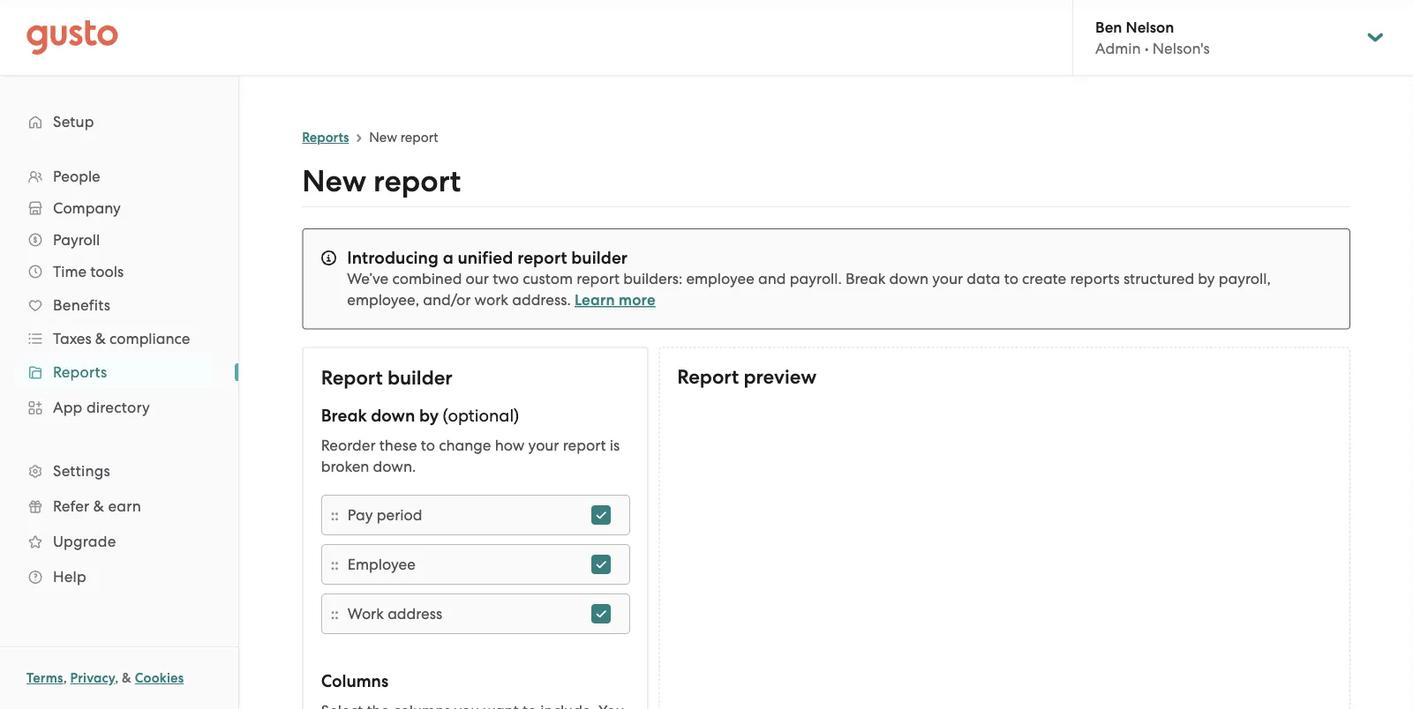 Task type: locate. For each thing, give the bounding box(es) containing it.
employee,
[[347, 291, 419, 309]]

1 vertical spatial new
[[302, 164, 366, 200]]

report
[[401, 130, 438, 145], [374, 164, 461, 200], [518, 248, 567, 268], [577, 270, 620, 288], [563, 437, 606, 454]]

benefits
[[53, 297, 110, 314]]

ben
[[1096, 18, 1123, 36]]

0 horizontal spatial to
[[421, 437, 435, 454]]

app directory
[[53, 399, 150, 417]]

,
[[63, 671, 67, 687], [115, 671, 119, 687]]

privacy link
[[70, 671, 115, 687]]

& for earn
[[93, 498, 104, 516]]

ben nelson admin • nelson's
[[1096, 18, 1210, 57]]

down left data on the right top of the page
[[890, 270, 929, 288]]

2 , from the left
[[115, 671, 119, 687]]

:: left the pay
[[330, 506, 338, 524]]

new
[[369, 130, 397, 145], [302, 164, 366, 200]]

refer & earn
[[53, 498, 141, 516]]

1 vertical spatial builder
[[387, 366, 452, 389]]

0 horizontal spatial reports
[[53, 364, 107, 381]]

terms , privacy , & cookies
[[26, 671, 184, 687]]

0 horizontal spatial down
[[371, 406, 415, 426]]

1 vertical spatial to
[[421, 437, 435, 454]]

by inside we've combined our two custom report builders: employee and payroll. break down your data to create reports structured by payroll, employee, and/or work address.
[[1198, 270, 1215, 288]]

time tools
[[53, 263, 124, 281]]

0 horizontal spatial by
[[419, 406, 438, 426]]

0 horizontal spatial reports link
[[18, 357, 221, 389]]

new report
[[369, 130, 438, 145], [302, 164, 461, 200]]

2 :: from the top
[[330, 556, 338, 574]]

0 vertical spatial new
[[369, 130, 397, 145]]

report builder
[[321, 366, 452, 389]]

address
[[387, 605, 442, 623]]

admin
[[1096, 40, 1141, 57]]

settings link
[[18, 456, 221, 487]]

0 horizontal spatial break
[[321, 406, 367, 426]]

by left (optional)
[[419, 406, 438, 426]]

0 vertical spatial by
[[1198, 270, 1215, 288]]

1 vertical spatial reports
[[53, 364, 107, 381]]

by left payroll,
[[1198, 270, 1215, 288]]

company button
[[18, 192, 221, 224]]

how
[[495, 437, 524, 454]]

to right data on the right top of the page
[[1005, 270, 1019, 288]]

break down by (optional)
[[321, 406, 519, 426]]

1 report from the left
[[321, 366, 382, 389]]

people
[[53, 168, 100, 185]]

1 vertical spatial &
[[93, 498, 104, 516]]

1 horizontal spatial break
[[846, 270, 886, 288]]

&
[[95, 330, 106, 348], [93, 498, 104, 516], [122, 671, 132, 687]]

work
[[347, 605, 384, 623]]

1 vertical spatial down
[[371, 406, 415, 426]]

report up reorder
[[321, 366, 382, 389]]

terms link
[[26, 671, 63, 687]]

0 vertical spatial ::
[[330, 506, 338, 524]]

to right these
[[421, 437, 435, 454]]

1 horizontal spatial ,
[[115, 671, 119, 687]]

None checkbox
[[581, 496, 620, 535], [581, 595, 620, 634], [581, 496, 620, 535], [581, 595, 620, 634]]

change
[[439, 437, 491, 454]]

break inside we've combined our two custom report builders: employee and payroll. break down your data to create reports structured by payroll, employee, and/or work address.
[[846, 270, 886, 288]]

0 vertical spatial builder
[[571, 248, 628, 268]]

taxes
[[53, 330, 91, 348]]

down up these
[[371, 406, 415, 426]]

time
[[53, 263, 87, 281]]

reports
[[302, 130, 349, 146], [53, 364, 107, 381]]

report for report preview
[[677, 366, 739, 389]]

1 horizontal spatial reports link
[[302, 130, 349, 146]]

0 vertical spatial &
[[95, 330, 106, 348]]

1 horizontal spatial by
[[1198, 270, 1215, 288]]

1 horizontal spatial down
[[890, 270, 929, 288]]

1 vertical spatial by
[[419, 406, 438, 426]]

1 horizontal spatial report
[[677, 366, 739, 389]]

0 vertical spatial to
[[1005, 270, 1019, 288]]

0 horizontal spatial report
[[321, 366, 382, 389]]

1 vertical spatial break
[[321, 406, 367, 426]]

0 horizontal spatial ,
[[63, 671, 67, 687]]

to
[[1005, 270, 1019, 288], [421, 437, 435, 454]]

employee
[[686, 270, 755, 288]]

1 horizontal spatial reports
[[302, 130, 349, 146]]

app directory link
[[18, 392, 221, 424]]

, left privacy in the left of the page
[[63, 671, 67, 687]]

setup
[[53, 113, 94, 131]]

break right the payroll.
[[846, 270, 886, 288]]

2 vertical spatial ::
[[330, 605, 338, 623]]

help link
[[18, 562, 221, 593]]

your left data on the right top of the page
[[933, 270, 963, 288]]

0 vertical spatial your
[[933, 270, 963, 288]]

builder inside introducing a unified report builder alert
[[571, 248, 628, 268]]

report for report builder
[[321, 366, 382, 389]]

& left cookies at the bottom left
[[122, 671, 132, 687]]

preview
[[744, 366, 817, 389]]

taxes & compliance button
[[18, 323, 221, 355]]

and/or
[[423, 291, 471, 309]]

, left cookies at the bottom left
[[115, 671, 119, 687]]

0 vertical spatial new report
[[369, 130, 438, 145]]

report preview
[[677, 366, 817, 389]]

break up reorder
[[321, 406, 367, 426]]

2 report from the left
[[677, 366, 739, 389]]

time tools button
[[18, 256, 221, 288]]

1 horizontal spatial your
[[933, 270, 963, 288]]

builders:
[[624, 270, 683, 288]]

list
[[0, 161, 238, 595]]

2 vertical spatial &
[[122, 671, 132, 687]]

more
[[619, 291, 656, 309]]

None checkbox
[[581, 545, 620, 584]]

& inside dropdown button
[[95, 330, 106, 348]]

1 vertical spatial your
[[528, 437, 559, 454]]

0 vertical spatial reports
[[302, 130, 349, 146]]

reorder
[[321, 437, 375, 454]]

1 :: from the top
[[330, 506, 338, 524]]

list containing people
[[0, 161, 238, 595]]

3 :: from the top
[[330, 605, 338, 623]]

payroll button
[[18, 224, 221, 256]]

0 vertical spatial down
[[890, 270, 929, 288]]

period
[[376, 506, 422, 524]]

refer & earn link
[[18, 491, 221, 523]]

1 horizontal spatial to
[[1005, 270, 1019, 288]]

builder up learn
[[571, 248, 628, 268]]

& left earn on the bottom left
[[93, 498, 104, 516]]

1 horizontal spatial builder
[[571, 248, 628, 268]]

payroll.
[[790, 270, 842, 288]]

builder up break down by (optional)
[[387, 366, 452, 389]]

introducing a unified report builder
[[347, 248, 628, 268]]

help
[[53, 569, 86, 586]]

& right taxes
[[95, 330, 106, 348]]

pay period
[[347, 506, 422, 524]]

report left preview
[[677, 366, 739, 389]]

0 vertical spatial break
[[846, 270, 886, 288]]

:: left employee
[[330, 556, 338, 574]]

0 horizontal spatial builder
[[387, 366, 452, 389]]

settings
[[53, 463, 110, 480]]

::
[[330, 506, 338, 524], [330, 556, 338, 574], [330, 605, 338, 623]]

:: left work
[[330, 605, 338, 623]]

learn more link
[[575, 291, 656, 309]]

down.
[[373, 458, 416, 475]]

1 vertical spatial ::
[[330, 556, 338, 574]]

introducing a unified report builder alert
[[302, 229, 1351, 330]]

columns
[[321, 672, 388, 692]]

reports link
[[302, 130, 349, 146], [18, 357, 221, 389]]

cookies
[[135, 671, 184, 687]]

0 horizontal spatial your
[[528, 437, 559, 454]]

by
[[1198, 270, 1215, 288], [419, 406, 438, 426]]

your right how
[[528, 437, 559, 454]]

1 horizontal spatial new
[[369, 130, 397, 145]]



Task type: describe. For each thing, give the bounding box(es) containing it.
earn
[[108, 498, 141, 516]]

a
[[443, 248, 454, 268]]

two
[[493, 270, 519, 288]]

pay
[[347, 506, 373, 524]]

to inside we've combined our two custom report builders: employee and payroll. break down your data to create reports structured by payroll, employee, and/or work address.
[[1005, 270, 1019, 288]]

nelson's
[[1153, 40, 1210, 57]]

address.
[[512, 291, 571, 309]]

1 vertical spatial reports link
[[18, 357, 221, 389]]

:: for employee
[[330, 556, 338, 574]]

1 , from the left
[[63, 671, 67, 687]]

company
[[53, 200, 121, 217]]

broken
[[321, 458, 369, 475]]

our
[[466, 270, 489, 288]]

and
[[759, 270, 786, 288]]

app
[[53, 399, 83, 417]]

directory
[[86, 399, 150, 417]]

upgrade link
[[18, 526, 221, 558]]

employee
[[347, 556, 415, 574]]

payroll,
[[1219, 270, 1271, 288]]

create
[[1023, 270, 1067, 288]]

combined
[[392, 270, 462, 288]]

cookies button
[[135, 668, 184, 690]]

refer
[[53, 498, 90, 516]]

benefits link
[[18, 290, 221, 321]]

structured
[[1124, 270, 1195, 288]]

0 horizontal spatial new
[[302, 164, 366, 200]]

your inside we've combined our two custom report builders: employee and payroll. break down your data to create reports structured by payroll, employee, and/or work address.
[[933, 270, 963, 288]]

nelson
[[1126, 18, 1175, 36]]

unified
[[458, 248, 513, 268]]

people button
[[18, 161, 221, 192]]

gusto navigation element
[[0, 76, 238, 623]]

we've combined our two custom report builders: employee and payroll. break down your data to create reports structured by payroll, employee, and/or work address.
[[347, 270, 1271, 309]]

your inside reorder these to change how your report is broken down.
[[528, 437, 559, 454]]

setup link
[[18, 106, 221, 138]]

learn more
[[575, 291, 656, 309]]

payroll
[[53, 231, 100, 249]]

learn
[[575, 291, 615, 309]]

these
[[379, 437, 417, 454]]

taxes & compliance
[[53, 330, 190, 348]]

:: for pay period
[[330, 506, 338, 524]]

work address
[[347, 605, 442, 623]]

:: for work address
[[330, 605, 338, 623]]

0 vertical spatial reports link
[[302, 130, 349, 146]]

& for compliance
[[95, 330, 106, 348]]

upgrade
[[53, 533, 116, 551]]

custom
[[523, 270, 573, 288]]

terms
[[26, 671, 63, 687]]

data
[[967, 270, 1001, 288]]

privacy
[[70, 671, 115, 687]]

•
[[1145, 40, 1149, 57]]

tools
[[90, 263, 124, 281]]

compliance
[[110, 330, 190, 348]]

work
[[475, 291, 509, 309]]

to inside reorder these to change how your report is broken down.
[[421, 437, 435, 454]]

report inside we've combined our two custom report builders: employee and payroll. break down your data to create reports structured by payroll, employee, and/or work address.
[[577, 270, 620, 288]]

is
[[609, 437, 620, 454]]

reports inside gusto navigation element
[[53, 364, 107, 381]]

report inside reorder these to change how your report is broken down.
[[563, 437, 606, 454]]

introducing
[[347, 248, 439, 268]]

(optional)
[[442, 406, 519, 426]]

reorder these to change how your report is broken down.
[[321, 437, 620, 475]]

down inside we've combined our two custom report builders: employee and payroll. break down your data to create reports structured by payroll, employee, and/or work address.
[[890, 270, 929, 288]]

1 vertical spatial new report
[[302, 164, 461, 200]]

home image
[[26, 20, 118, 55]]

reports
[[1071, 270, 1120, 288]]

we've
[[347, 270, 389, 288]]



Task type: vqa. For each thing, say whether or not it's contained in the screenshot.
the change on the left
yes



